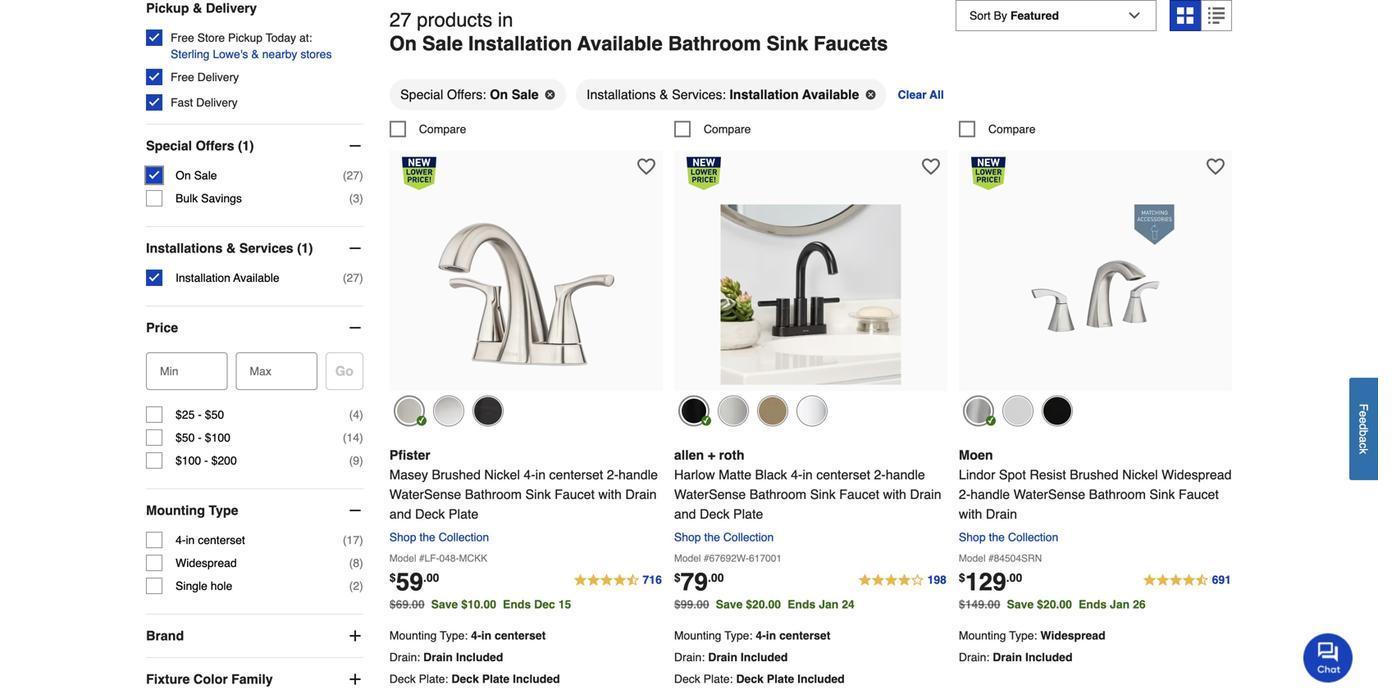 Task type: locate. For each thing, give the bounding box(es) containing it.
mounting down $99.00
[[674, 630, 721, 643]]

ends left "24"
[[788, 599, 816, 612]]

2 heart outline image from the left
[[922, 158, 940, 176]]

1 horizontal spatial 2-
[[874, 468, 886, 483]]

67692w-
[[709, 553, 749, 565]]

1 horizontal spatial new lower price image
[[971, 157, 1006, 190]]

moen lindor spot resist brushed nickel widespread 2-handle watersense bathroom sink faucet with drain image
[[1005, 205, 1186, 385]]

plate: down "$69.00"
[[419, 673, 448, 686]]

deck inside "pfister masey brushed nickel 4-in centerset 2-handle watersense bathroom sink faucet with drain and deck plate"
[[415, 507, 445, 522]]

special
[[400, 87, 443, 102], [146, 138, 192, 153]]

2- inside moen lindor spot resist brushed nickel widespread 2-handle watersense bathroom sink faucet with drain
[[959, 487, 971, 503]]

handle inside allen + roth harlow matte black 4-in centerset 2-handle watersense bathroom sink faucet with drain and deck plate
[[886, 468, 925, 483]]

handle for lindor spot resist brushed nickel widespread 2-handle watersense bathroom sink faucet with drain
[[971, 487, 1010, 503]]

deck plate: deck plate included
[[389, 673, 560, 686], [674, 673, 845, 686]]

2 shop from the left
[[674, 531, 701, 544]]

on
[[389, 32, 417, 55], [490, 87, 508, 102], [176, 169, 191, 182]]

2 horizontal spatial 2-
[[959, 487, 971, 503]]

$200
[[211, 455, 237, 468]]

) for installation available
[[359, 272, 363, 285]]

and inside allen + roth harlow matte black 4-in centerset 2-handle watersense bathroom sink faucet with drain and deck plate
[[674, 507, 696, 522]]

1 horizontal spatial drain: drain included
[[674, 651, 788, 665]]

1 vertical spatial -
[[198, 432, 202, 445]]

sale inside 27 products in on sale installation available bathroom sink faucets
[[422, 32, 463, 55]]

savings
[[201, 192, 242, 205]]

0 horizontal spatial savings save $20.00 element
[[716, 599, 861, 612]]

watersense inside "pfister masey brushed nickel 4-in centerset 2-handle watersense bathroom sink faucet with drain and deck plate"
[[389, 487, 461, 503]]

1 watersense from the left
[[389, 487, 461, 503]]

centerset
[[549, 468, 603, 483], [816, 468, 870, 483], [198, 534, 245, 547], [495, 630, 546, 643], [779, 630, 831, 643]]

the for plate
[[420, 531, 435, 544]]

collection up 84504srn in the right of the page
[[1008, 531, 1059, 544]]

close circle filled image
[[866, 90, 876, 100]]

1 horizontal spatial collection
[[723, 531, 774, 544]]

2 horizontal spatial drain: drain included
[[959, 651, 1073, 665]]

2 savings save $20.00 element from the left
[[1007, 599, 1152, 612]]

watersense down harlow
[[674, 487, 746, 503]]

shop the collection link for and
[[674, 531, 780, 544]]

sink
[[767, 32, 808, 55], [525, 487, 551, 503], [810, 487, 836, 503], [1150, 487, 1175, 503]]

2- inside "pfister masey brushed nickel 4-in centerset 2-handle watersense bathroom sink faucet with drain and deck plate"
[[607, 468, 619, 483]]

brushed right resist
[[1070, 468, 1119, 483]]

handle inside "pfister masey brushed nickel 4-in centerset 2-handle watersense bathroom sink faucet with drain and deck plate"
[[619, 468, 658, 483]]

handle left harlow
[[619, 468, 658, 483]]

27 left products
[[389, 9, 411, 31]]

the up the model # 84504srn
[[989, 531, 1005, 544]]

new lower price image down 1000476785 element
[[971, 157, 1006, 190]]

with inside moen lindor spot resist brushed nickel widespread 2-handle watersense bathroom sink faucet with drain
[[959, 507, 982, 522]]

minus image
[[347, 138, 363, 154], [347, 240, 363, 257], [347, 503, 363, 519]]

jan left "24"
[[819, 599, 839, 612]]

savings save $20.00 element down 617001
[[716, 599, 861, 612]]

mounting down the $149.00
[[959, 630, 1006, 643]]

2 horizontal spatial with
[[959, 507, 982, 522]]

special offers (1)
[[146, 138, 254, 153]]

installation up close circle filled image
[[468, 32, 572, 55]]

drain inside "pfister masey brushed nickel 4-in centerset 2-handle watersense bathroom sink faucet with drain and deck plate"
[[625, 487, 657, 503]]

$20.00
[[746, 599, 781, 612], [1037, 599, 1072, 612]]

1 horizontal spatial with
[[883, 487, 906, 503]]

mounting up "4-in centerset"
[[146, 503, 205, 519]]

1000244317 element
[[389, 121, 466, 138]]

2 plate: from the left
[[704, 673, 733, 686]]

installation inside 27 products in on sale installation available bathroom sink faucets
[[468, 32, 572, 55]]

$50
[[205, 409, 224, 422], [176, 432, 195, 445]]

close circle filled image
[[545, 90, 555, 100]]

2 horizontal spatial sale
[[512, 87, 539, 102]]

# for plate
[[419, 553, 425, 565]]

2 deck plate: deck plate included from the left
[[674, 673, 845, 686]]

fast
[[171, 96, 193, 109]]

included down ends jan 24 element
[[797, 673, 845, 686]]

on sale
[[176, 169, 217, 182]]

1 horizontal spatial watersense
[[674, 487, 746, 503]]

$ 79 .00
[[674, 569, 724, 597]]

2 free from the top
[[171, 71, 194, 84]]

the
[[420, 531, 435, 544], [704, 531, 720, 544], [989, 531, 1005, 544]]

with
[[598, 487, 622, 503], [883, 487, 906, 503], [959, 507, 982, 522]]

deck up "lf-"
[[415, 507, 445, 522]]

- right the $25
[[198, 409, 202, 422]]

1 vertical spatial (1)
[[297, 241, 313, 256]]

0 vertical spatial on
[[389, 32, 417, 55]]

fixture
[[146, 672, 190, 688]]

pickup up sterling lowe's & nearby stores on the left top of the page
[[228, 31, 263, 44]]

1 savings save $20.00 element from the left
[[716, 599, 861, 612]]

2 # from the left
[[704, 553, 709, 565]]

1 compare from the left
[[419, 123, 466, 136]]

brushed inside "pfister masey brushed nickel 4-in centerset 2-handle watersense bathroom sink faucet with drain and deck plate"
[[432, 468, 481, 483]]

1 jan from the left
[[819, 599, 839, 612]]

2 .00 from the left
[[708, 572, 724, 585]]

$20.00 up "mounting type: widespread"
[[1037, 599, 1072, 612]]

1 horizontal spatial $
[[674, 572, 681, 585]]

3 ) from the top
[[359, 272, 363, 285]]

the up "lf-"
[[420, 531, 435, 544]]

$20.00 for 129
[[1037, 599, 1072, 612]]

deck plate: deck plate included down $99.00 save $20.00 ends jan 24
[[674, 673, 845, 686]]

& down free store pickup today at:
[[251, 48, 259, 61]]

1 the from the left
[[420, 531, 435, 544]]

4.5 stars image for 129
[[1142, 571, 1232, 591]]

jan for 79
[[819, 599, 839, 612]]

2 shop the collection from the left
[[674, 531, 774, 544]]

1 ends from the left
[[503, 599, 531, 612]]

faucet
[[555, 487, 595, 503], [839, 487, 879, 503], [1179, 487, 1219, 503]]

1 brushed from the left
[[432, 468, 481, 483]]

hole
[[211, 580, 232, 593]]

2 horizontal spatial available
[[802, 87, 859, 102]]

2 vertical spatial minus image
[[347, 503, 363, 519]]

$ inside $ 129 .00
[[959, 572, 965, 585]]

offers
[[196, 138, 234, 153]]

( 8 )
[[349, 557, 363, 570]]

shop up 79
[[674, 531, 701, 544]]

shop the collection up 'model # lf-048-mckk'
[[389, 531, 489, 544]]

1 vertical spatial 27
[[347, 169, 359, 182]]

1 horizontal spatial shop the collection link
[[674, 531, 780, 544]]

and
[[389, 507, 411, 522], [674, 507, 696, 522]]

0 vertical spatial 27
[[389, 9, 411, 31]]

2 vertical spatial available
[[233, 272, 279, 285]]

0 horizontal spatial polished chrome image
[[433, 396, 464, 427]]

0 horizontal spatial brushed
[[432, 468, 481, 483]]

1 nickel from the left
[[484, 468, 520, 483]]

$20.00 down 617001
[[746, 599, 781, 612]]

shop the collection link up 84504srn in the right of the page
[[959, 531, 1065, 544]]

nickel
[[484, 468, 520, 483], [1122, 468, 1158, 483]]

2 horizontal spatial widespread
[[1162, 468, 1232, 483]]

( for 4-in centerset
[[343, 534, 347, 547]]

new lower price image down '1003092544' element
[[686, 157, 721, 190]]

the up "model # 67692w-617001"
[[704, 531, 720, 544]]

2 brushed from the left
[[1070, 468, 1119, 483]]

$10.00
[[461, 599, 496, 612]]

1 horizontal spatial deck plate: deck plate included
[[674, 673, 845, 686]]

deck plate: deck plate included down '$10.00'
[[389, 673, 560, 686]]

1 horizontal spatial mounting type: 4-in centerset
[[674, 630, 831, 643]]

in inside allen + roth harlow matte black 4-in centerset 2-handle watersense bathroom sink faucet with drain and deck plate
[[803, 468, 813, 483]]

0 horizontal spatial pickup
[[146, 0, 189, 16]]

drain: down "$69.00"
[[389, 651, 420, 665]]

$100 up $200
[[205, 432, 230, 445]]

129
[[965, 569, 1006, 597]]

2 vertical spatial -
[[204, 455, 208, 468]]

9 ) from the top
[[359, 580, 363, 593]]

2 model from the left
[[674, 553, 701, 565]]

list box
[[389, 78, 1232, 121]]

3 shop the collection from the left
[[959, 531, 1059, 544]]

delivery down free delivery
[[196, 96, 238, 109]]

minus image up 3
[[347, 138, 363, 154]]

1 # from the left
[[419, 553, 425, 565]]

0 horizontal spatial deck plate: deck plate included
[[389, 673, 560, 686]]

4 ) from the top
[[359, 409, 363, 422]]

0 horizontal spatial special
[[146, 138, 192, 153]]

0 horizontal spatial save
[[431, 599, 458, 612]]

bathroom inside allen + roth harlow matte black 4-in centerset 2-handle watersense bathroom sink faucet with drain and deck plate
[[750, 487, 807, 503]]

0 horizontal spatial the
[[420, 531, 435, 544]]

0 horizontal spatial 2-
[[607, 468, 619, 483]]

& for installations & services: installation available
[[660, 87, 668, 102]]

5 ) from the top
[[359, 432, 363, 445]]

free down sterling
[[171, 71, 194, 84]]

installations
[[587, 87, 656, 102], [146, 241, 223, 256]]

handle down lindor
[[971, 487, 1010, 503]]

2- inside allen + roth harlow matte black 4-in centerset 2-handle watersense bathroom sink faucet with drain and deck plate
[[874, 468, 886, 483]]

( 2 )
[[349, 580, 363, 593]]

with inside "pfister masey brushed nickel 4-in centerset 2-handle watersense bathroom sink faucet with drain and deck plate"
[[598, 487, 622, 503]]

1 horizontal spatial shop the collection
[[674, 531, 774, 544]]

faucet inside "pfister masey brushed nickel 4-in centerset 2-handle watersense bathroom sink faucet with drain and deck plate"
[[555, 487, 595, 503]]

1 horizontal spatial save
[[716, 599, 743, 612]]

matte black image
[[1042, 396, 1073, 427]]

heart outline image
[[637, 158, 655, 176], [922, 158, 940, 176]]

watersense down resist
[[1014, 487, 1085, 503]]

collection for plate
[[439, 531, 489, 544]]

sale
[[422, 32, 463, 55], [512, 87, 539, 102], [194, 169, 217, 182]]

( 27 ) for available
[[343, 272, 363, 285]]

0 horizontal spatial handle
[[619, 468, 658, 483]]

2 ) from the top
[[359, 192, 363, 205]]

2 and from the left
[[674, 507, 696, 522]]

spot
[[999, 468, 1026, 483]]

.00 for 59
[[423, 572, 439, 585]]

installation available
[[176, 272, 279, 285]]

1 vertical spatial delivery
[[197, 71, 239, 84]]

centerset inside allen + roth harlow matte black 4-in centerset 2-handle watersense bathroom sink faucet with drain and deck plate
[[816, 468, 870, 483]]

compare for 1000476785 element
[[988, 123, 1036, 136]]

0 horizontal spatial and
[[389, 507, 411, 522]]

) for 4-in centerset
[[359, 534, 363, 547]]

drain: drain included down $99.00 save $20.00 ends jan 24
[[674, 651, 788, 665]]

2 horizontal spatial handle
[[971, 487, 1010, 503]]

3 drain: from the left
[[959, 651, 990, 665]]

1 horizontal spatial faucet
[[839, 487, 879, 503]]

allen + roth harlow matte black 4-in centerset 2-handle watersense bathroom sink faucet with drain and deck plate
[[674, 448, 941, 522]]

matte
[[719, 468, 752, 483]]

1 minus image from the top
[[347, 138, 363, 154]]

mounting type: 4-in centerset down $99.00 save $20.00 ends jan 24
[[674, 630, 831, 643]]

1 $20.00 from the left
[[746, 599, 781, 612]]

3 save from the left
[[1007, 599, 1034, 612]]

model
[[389, 553, 416, 565], [674, 553, 701, 565], [959, 553, 986, 565]]

services
[[239, 241, 293, 256]]

e up d
[[1357, 411, 1370, 418]]

1 .00 from the left
[[423, 572, 439, 585]]

4.5 stars image
[[573, 571, 663, 591], [1142, 571, 1232, 591]]

was price $69.00 element
[[389, 594, 431, 612]]

.00
[[423, 572, 439, 585], [708, 572, 724, 585], [1006, 572, 1022, 585]]

f
[[1357, 404, 1370, 411]]

+
[[708, 448, 715, 463]]

deck
[[415, 507, 445, 522], [700, 507, 730, 522], [389, 673, 416, 686], [452, 673, 479, 686], [674, 673, 700, 686], [736, 673, 764, 686]]

type: down '$10.00'
[[440, 630, 468, 643]]

polished chrome image left tuscan bronze icon
[[433, 396, 464, 427]]

ends left 26
[[1079, 599, 1107, 612]]

bathroom
[[668, 32, 761, 55], [465, 487, 522, 503], [750, 487, 807, 503], [1089, 487, 1146, 503]]

7 ) from the top
[[359, 534, 363, 547]]

3 compare from the left
[[988, 123, 1036, 136]]

1 horizontal spatial polished chrome image
[[796, 396, 828, 427]]

included down ends dec 15 element
[[513, 673, 560, 686]]

0 vertical spatial $50
[[205, 409, 224, 422]]

3 faucet from the left
[[1179, 487, 1219, 503]]

installation down installations & services (1)
[[176, 272, 230, 285]]

brushed right masey
[[432, 468, 481, 483]]

$50 up $50 - $100
[[205, 409, 224, 422]]

1 plate: from the left
[[419, 673, 448, 686]]

0 horizontal spatial faucet
[[555, 487, 595, 503]]

grid view image
[[1177, 7, 1194, 24]]

watersense inside moen lindor spot resist brushed nickel widespread 2-handle watersense bathroom sink faucet with drain
[[1014, 487, 1085, 503]]

handle inside moen lindor spot resist brushed nickel widespread 2-handle watersense bathroom sink faucet with drain
[[971, 487, 1010, 503]]

shop up the model # 84504srn
[[959, 531, 986, 544]]

$69.00 save $10.00 ends dec 15
[[389, 599, 571, 612]]

minus image
[[347, 320, 363, 336]]

1 horizontal spatial handle
[[886, 468, 925, 483]]

sale down products
[[422, 32, 463, 55]]

1 $ from the left
[[389, 572, 396, 585]]

plus image for fixture color family
[[347, 672, 363, 688]]

1 horizontal spatial ends
[[788, 599, 816, 612]]

$ for 59
[[389, 572, 396, 585]]

bulk savings
[[176, 192, 242, 205]]

shop up 'model # lf-048-mckk'
[[389, 531, 416, 544]]

( for on sale
[[343, 169, 347, 182]]

27 for installation available
[[347, 272, 359, 285]]

2- for masey brushed nickel 4-in centerset 2-handle watersense bathroom sink faucet with drain and deck plate
[[607, 468, 619, 483]]

compare inside '1003092544' element
[[704, 123, 751, 136]]

-
[[198, 409, 202, 422], [198, 432, 202, 445], [204, 455, 208, 468]]

2 horizontal spatial #
[[988, 553, 994, 565]]

2 horizontal spatial collection
[[1008, 531, 1059, 544]]

0 horizontal spatial shop
[[389, 531, 416, 544]]

0 vertical spatial free
[[171, 31, 194, 44]]

available inside 27 products in on sale installation available bathroom sink faucets
[[577, 32, 663, 55]]

.00 for 79
[[708, 572, 724, 585]]

type: down $149.00 save $20.00 ends jan 26
[[1009, 630, 1037, 643]]

plate up mckk
[[449, 507, 479, 522]]

( 17 )
[[343, 534, 363, 547]]

0 vertical spatial installation
[[468, 32, 572, 55]]

deck down harlow
[[700, 507, 730, 522]]

collection up mckk
[[439, 531, 489, 544]]

0 horizontal spatial type:
[[440, 630, 468, 643]]

4.5 stars image containing 716
[[573, 571, 663, 591]]

save left '$10.00'
[[431, 599, 458, 612]]

( for widespread
[[349, 557, 353, 570]]

1 vertical spatial on
[[490, 87, 508, 102]]

( for $100 - $200
[[349, 455, 353, 468]]

2 ends from the left
[[788, 599, 816, 612]]

2 horizontal spatial watersense
[[1014, 487, 1085, 503]]

mounting type
[[146, 503, 238, 519]]

1 shop the collection link from the left
[[389, 531, 496, 544]]

0 horizontal spatial new lower price image
[[686, 157, 721, 190]]

26
[[1133, 599, 1146, 612]]

( for bulk savings
[[349, 192, 353, 205]]

plate down $99.00 save $20.00 ends jan 24
[[767, 673, 794, 686]]

drain: drain included down "mounting type: widespread"
[[959, 651, 1073, 665]]

(1) right services on the top left of the page
[[297, 241, 313, 256]]

1 horizontal spatial shop
[[674, 531, 701, 544]]

.00 down 84504srn in the right of the page
[[1006, 572, 1022, 585]]

1 horizontal spatial 4.5 stars image
[[1142, 571, 1232, 591]]

go
[[335, 364, 353, 379]]

198 button
[[858, 571, 947, 591]]

list box containing special offers:
[[389, 78, 1232, 121]]

delivery for fast delivery
[[196, 96, 238, 109]]

.00 inside $ 79 .00
[[708, 572, 724, 585]]

0 horizontal spatial heart outline image
[[637, 158, 655, 176]]

- down $25 - $50
[[198, 432, 202, 445]]

0 horizontal spatial jan
[[819, 599, 839, 612]]

0 horizontal spatial (1)
[[238, 138, 254, 153]]

0 vertical spatial minus image
[[347, 138, 363, 154]]

( 27 ) up '( 3 )'
[[343, 169, 363, 182]]

e up "b"
[[1357, 418, 1370, 424]]

savings save $20.00 element
[[716, 599, 861, 612], [1007, 599, 1152, 612]]

1 shop from the left
[[389, 531, 416, 544]]

2 4.5 stars image from the left
[[1142, 571, 1232, 591]]

) for $50 - $100
[[359, 432, 363, 445]]

& for installations & services (1)
[[226, 241, 236, 256]]

1 horizontal spatial nickel
[[1122, 468, 1158, 483]]

mounting
[[146, 503, 205, 519], [389, 630, 437, 643], [674, 630, 721, 643], [959, 630, 1006, 643]]

collection for and
[[723, 531, 774, 544]]

0 horizontal spatial model
[[389, 553, 416, 565]]

0 horizontal spatial mounting type: 4-in centerset
[[389, 630, 546, 643]]

3 collection from the left
[[1008, 531, 1059, 544]]

0 horizontal spatial ends
[[503, 599, 531, 612]]

fast delivery
[[171, 96, 238, 109]]

4.5 stars image left 79
[[573, 571, 663, 591]]

8 ) from the top
[[359, 557, 363, 570]]

1000476785 element
[[959, 121, 1036, 138]]

clear all button
[[896, 78, 946, 111]]

2 horizontal spatial shop
[[959, 531, 986, 544]]

drain
[[625, 487, 657, 503], [910, 487, 941, 503], [986, 507, 1017, 522], [423, 651, 453, 665], [708, 651, 737, 665], [993, 651, 1022, 665]]

2 horizontal spatial ends
[[1079, 599, 1107, 612]]

1 drain: drain included from the left
[[389, 651, 503, 665]]

special offers: on sale
[[400, 87, 539, 102]]

2 shop the collection link from the left
[[674, 531, 780, 544]]

3 watersense from the left
[[1014, 487, 1085, 503]]

3 shop from the left
[[959, 531, 986, 544]]

1 polished chrome image from the left
[[433, 396, 464, 427]]

polished chrome image right brushed gold image
[[796, 396, 828, 427]]

installations down bulk
[[146, 241, 223, 256]]

$ right the "716"
[[674, 572, 681, 585]]

1 and from the left
[[389, 507, 411, 522]]

0 horizontal spatial $50
[[176, 432, 195, 445]]

3 .00 from the left
[[1006, 572, 1022, 585]]

0 vertical spatial available
[[577, 32, 663, 55]]

in
[[498, 9, 513, 31], [535, 468, 546, 483], [803, 468, 813, 483], [186, 534, 195, 547], [481, 630, 492, 643], [766, 630, 776, 643]]

2 jan from the left
[[1110, 599, 1130, 612]]

widespread
[[1162, 468, 1232, 483], [176, 557, 237, 570], [1041, 630, 1106, 643]]

installation up '1003092544' element
[[730, 87, 799, 102]]

pickup up sterling
[[146, 0, 189, 16]]

2- for lindor spot resist brushed nickel widespread 2-handle watersense bathroom sink faucet with drain
[[959, 487, 971, 503]]

heart outline image for new lower price icon
[[637, 158, 655, 176]]

.00 down "lf-"
[[423, 572, 439, 585]]

plate
[[449, 507, 479, 522], [733, 507, 763, 522], [482, 673, 510, 686], [767, 673, 794, 686]]

2 horizontal spatial shop the collection link
[[959, 531, 1065, 544]]

3 ends from the left
[[1079, 599, 1107, 612]]

widespread inside moen lindor spot resist brushed nickel widespread 2-handle watersense bathroom sink faucet with drain
[[1162, 468, 1232, 483]]

drain: down the $149.00
[[959, 651, 990, 665]]

0 horizontal spatial shop the collection link
[[389, 531, 496, 544]]

2 horizontal spatial shop the collection
[[959, 531, 1059, 544]]

lf-
[[425, 553, 439, 565]]

( 27 ) for sale
[[343, 169, 363, 182]]

handle left lindor
[[886, 468, 925, 483]]

1 shop the collection from the left
[[389, 531, 489, 544]]

stores
[[301, 48, 332, 61]]

ends
[[503, 599, 531, 612], [788, 599, 816, 612], [1079, 599, 1107, 612]]

drain inside moen lindor spot resist brushed nickel widespread 2-handle watersense bathroom sink faucet with drain
[[986, 507, 1017, 522]]

)
[[359, 169, 363, 182], [359, 192, 363, 205], [359, 272, 363, 285], [359, 409, 363, 422], [359, 432, 363, 445], [359, 455, 363, 468], [359, 534, 363, 547], [359, 557, 363, 570], [359, 580, 363, 593]]

2 horizontal spatial faucet
[[1179, 487, 1219, 503]]

1 vertical spatial plus image
[[347, 672, 363, 688]]

model up 59
[[389, 553, 416, 565]]

2 save from the left
[[716, 599, 743, 612]]

and down masey
[[389, 507, 411, 522]]

2 $ from the left
[[674, 572, 681, 585]]

$25 - $50
[[176, 409, 224, 422]]

compare inside '1000244317' element
[[419, 123, 466, 136]]

plus image
[[347, 628, 363, 645], [347, 672, 363, 688]]

1 free from the top
[[171, 31, 194, 44]]

2 faucet from the left
[[839, 487, 879, 503]]

deck down $99.00
[[674, 673, 700, 686]]

&
[[193, 0, 202, 16], [251, 48, 259, 61], [660, 87, 668, 102], [226, 241, 236, 256]]

0 horizontal spatial watersense
[[389, 487, 461, 503]]

faucet inside moen lindor spot resist brushed nickel widespread 2-handle watersense bathroom sink faucet with drain
[[1179, 487, 1219, 503]]

savings save $20.00 element up "mounting type: widespread"
[[1007, 599, 1152, 612]]

mounting inside "button"
[[146, 503, 205, 519]]

3 $ from the left
[[959, 572, 965, 585]]

shop for lindor spot resist brushed nickel widespread 2-handle watersense bathroom sink faucet with drain
[[959, 531, 986, 544]]

1 horizontal spatial available
[[577, 32, 663, 55]]

shop the collection link for plate
[[389, 531, 496, 544]]

$100
[[205, 432, 230, 445], [176, 455, 201, 468]]

.00 inside $ 59 .00
[[423, 572, 439, 585]]

included down $99.00 save $20.00 ends jan 24
[[741, 651, 788, 665]]

1 vertical spatial free
[[171, 71, 194, 84]]

048-
[[439, 553, 459, 565]]

matte black image
[[678, 396, 709, 427]]

0 horizontal spatial with
[[598, 487, 622, 503]]

4- inside "pfister masey brushed nickel 4-in centerset 2-handle watersense bathroom sink faucet with drain and deck plate"
[[524, 468, 535, 483]]

with for masey brushed nickel 4-in centerset 2-handle watersense bathroom sink faucet with drain and deck plate
[[598, 487, 622, 503]]

2 minus image from the top
[[347, 240, 363, 257]]

.00 inside $ 129 .00
[[1006, 572, 1022, 585]]

1 vertical spatial special
[[146, 138, 192, 153]]

) for bulk savings
[[359, 192, 363, 205]]

pfister masey brushed nickel 4-in centerset 2-handle watersense bathroom sink faucet with drain and deck plate image
[[436, 205, 616, 385]]

& inside button
[[251, 48, 259, 61]]

model # lf-048-mckk
[[389, 553, 487, 565]]

plate:
[[419, 673, 448, 686], [704, 673, 733, 686]]

1 model from the left
[[389, 553, 416, 565]]

2-
[[607, 468, 619, 483], [874, 468, 886, 483], [959, 487, 971, 503]]

brushed inside moen lindor spot resist brushed nickel widespread 2-handle watersense bathroom sink faucet with drain
[[1070, 468, 1119, 483]]

2 drain: from the left
[[674, 651, 705, 665]]

faucet for lindor spot resist brushed nickel widespread 2-handle watersense bathroom sink faucet with drain
[[1179, 487, 1219, 503]]

ends dec 15 element
[[503, 599, 578, 612]]

plus image inside fixture color family button
[[347, 672, 363, 688]]

delivery down the lowe's
[[197, 71, 239, 84]]

2 the from the left
[[704, 531, 720, 544]]

free delivery
[[171, 71, 239, 84]]

1 vertical spatial installation
[[730, 87, 799, 102]]

0 horizontal spatial nickel
[[484, 468, 520, 483]]

( 27 ) up minus icon
[[343, 272, 363, 285]]

$50 down the $25
[[176, 432, 195, 445]]

pickup
[[146, 0, 189, 16], [228, 31, 263, 44]]

nickel inside "pfister masey brushed nickel 4-in centerset 2-handle watersense bathroom sink faucet with drain and deck plate"
[[484, 468, 520, 483]]

2 horizontal spatial the
[[989, 531, 1005, 544]]

$ inside $ 59 .00
[[389, 572, 396, 585]]

) for widespread
[[359, 557, 363, 570]]

type
[[209, 503, 238, 519]]

installations down 27 products in on sale installation available bathroom sink faucets
[[587, 87, 656, 102]]

1 horizontal spatial $100
[[205, 432, 230, 445]]

6 ) from the top
[[359, 455, 363, 468]]

brand
[[146, 629, 184, 644]]

compare inside 1000476785 element
[[988, 123, 1036, 136]]

installations for installations & services (1)
[[146, 241, 223, 256]]

0 horizontal spatial installations
[[146, 241, 223, 256]]

drain: drain included
[[389, 651, 503, 665], [674, 651, 788, 665], [959, 651, 1073, 665]]

plate: down $99.00
[[704, 673, 733, 686]]

27 up '( 3 )'
[[347, 169, 359, 182]]

polished chrome image
[[433, 396, 464, 427], [796, 396, 828, 427]]

watersense for lindor
[[1014, 487, 1085, 503]]

new lower price image
[[686, 157, 721, 190], [971, 157, 1006, 190]]

$ inside $ 79 .00
[[674, 572, 681, 585]]

2 ( 27 ) from the top
[[343, 272, 363, 285]]

1 ( 27 ) from the top
[[343, 169, 363, 182]]

691
[[1212, 574, 1231, 587]]

1 collection from the left
[[439, 531, 489, 544]]

watersense inside allen + roth harlow matte black 4-in centerset 2-handle watersense bathroom sink faucet with drain and deck plate
[[674, 487, 746, 503]]

0 horizontal spatial plate:
[[419, 673, 448, 686]]

4.5 stars image containing 691
[[1142, 571, 1232, 591]]

0 horizontal spatial $100
[[176, 455, 201, 468]]

1 plus image from the top
[[347, 628, 363, 645]]

compare for '1000244317' element
[[419, 123, 466, 136]]

savings save $20.00 element for 79
[[716, 599, 861, 612]]

watersense down masey
[[389, 487, 461, 503]]

collection up 617001
[[723, 531, 774, 544]]

1 faucet from the left
[[555, 487, 595, 503]]

& up store
[[193, 0, 202, 16]]

0 horizontal spatial installation
[[176, 272, 230, 285]]

shop
[[389, 531, 416, 544], [674, 531, 701, 544], [959, 531, 986, 544]]

plate down the savings save $10.00 element
[[482, 673, 510, 686]]

79
[[681, 569, 708, 597]]

savings save $10.00 element
[[431, 599, 578, 612]]

free up sterling
[[171, 31, 194, 44]]

2 polished chrome image from the left
[[796, 396, 828, 427]]

2 $20.00 from the left
[[1037, 599, 1072, 612]]

0 horizontal spatial 4.5 stars image
[[573, 571, 663, 591]]

15
[[558, 599, 571, 612]]

1 4.5 stars image from the left
[[573, 571, 663, 591]]

tuscan bronze image
[[472, 396, 504, 427]]

3 model from the left
[[959, 553, 986, 565]]

watersense
[[389, 487, 461, 503], [674, 487, 746, 503], [1014, 487, 1085, 503]]

0 vertical spatial special
[[400, 87, 443, 102]]

minus image down '( 3 )'
[[347, 240, 363, 257]]

model up 79
[[674, 553, 701, 565]]

at:
[[299, 31, 312, 44]]

and inside "pfister masey brushed nickel 4-in centerset 2-handle watersense bathroom sink faucet with drain and deck plate"
[[389, 507, 411, 522]]

type:
[[440, 630, 468, 643], [725, 630, 753, 643], [1009, 630, 1037, 643]]

clear
[[898, 88, 927, 101]]

2 vertical spatial sale
[[194, 169, 217, 182]]

1 save from the left
[[431, 599, 458, 612]]

2 collection from the left
[[723, 531, 774, 544]]

a
[[1357, 437, 1370, 443]]

1 heart outline image from the left
[[637, 158, 655, 176]]

0 horizontal spatial shop the collection
[[389, 531, 489, 544]]

( for installation available
[[343, 272, 347, 285]]

2 compare from the left
[[704, 123, 751, 136]]

2 plus image from the top
[[347, 672, 363, 688]]

2 e from the top
[[1357, 418, 1370, 424]]

2 nickel from the left
[[1122, 468, 1158, 483]]

0 horizontal spatial drain:
[[389, 651, 420, 665]]

3 minus image from the top
[[347, 503, 363, 519]]

2 drain: drain included from the left
[[674, 651, 788, 665]]

0 horizontal spatial collection
[[439, 531, 489, 544]]

minus image for installations & services (1)
[[347, 240, 363, 257]]

plus image inside brand button
[[347, 628, 363, 645]]

) for single hole
[[359, 580, 363, 593]]

4.5 stars image up 26
[[1142, 571, 1232, 591]]

actual price $129.00 element
[[959, 569, 1022, 597]]

actual price $79.00 element
[[674, 569, 724, 597]]

handle for masey brushed nickel 4-in centerset 2-handle watersense bathroom sink faucet with drain and deck plate
[[619, 468, 658, 483]]

0 horizontal spatial on
[[176, 169, 191, 182]]

2 watersense from the left
[[674, 487, 746, 503]]

2 type: from the left
[[725, 630, 753, 643]]

$100 down $50 - $100
[[176, 455, 201, 468]]

1 ) from the top
[[359, 169, 363, 182]]

ends left dec
[[503, 599, 531, 612]]

sale left close circle filled image
[[512, 87, 539, 102]]

$ right 198
[[959, 572, 965, 585]]

0 vertical spatial ( 27 )
[[343, 169, 363, 182]]

moen
[[959, 448, 993, 463]]

installations & services: installation available
[[587, 87, 859, 102]]

9
[[353, 455, 359, 468]]

0 horizontal spatial $
[[389, 572, 396, 585]]

and down harlow
[[674, 507, 696, 522]]

plate inside "pfister masey brushed nickel 4-in centerset 2-handle watersense bathroom sink faucet with drain and deck plate"
[[449, 507, 479, 522]]

0 vertical spatial sale
[[422, 32, 463, 55]]

minus image inside mounting type "button"
[[347, 503, 363, 519]]

0 horizontal spatial $20.00
[[746, 599, 781, 612]]

shop the collection up "model # 67692w-617001"
[[674, 531, 774, 544]]



Task type: vqa. For each thing, say whether or not it's contained in the screenshot.


Task type: describe. For each thing, give the bounding box(es) containing it.
ends jan 24 element
[[788, 599, 861, 612]]

k
[[1357, 449, 1370, 455]]

$50 - $100
[[176, 432, 230, 445]]

( 14 )
[[343, 432, 363, 445]]

model # 67692w-617001
[[674, 553, 782, 565]]

$99.00
[[674, 599, 709, 612]]

) for on sale
[[359, 169, 363, 182]]

actual price $59.00 element
[[389, 569, 439, 597]]

free for free delivery
[[171, 71, 194, 84]]

black
[[755, 468, 787, 483]]

2 new lower price image from the left
[[971, 157, 1006, 190]]

27 inside 27 products in on sale installation available bathroom sink faucets
[[389, 9, 411, 31]]

clear all
[[898, 88, 944, 101]]

deck down '$10.00'
[[452, 673, 479, 686]]

products
[[417, 9, 492, 31]]

dec
[[534, 599, 555, 612]]

family
[[231, 672, 273, 688]]

installation inside list box
[[730, 87, 799, 102]]

model # 84504srn
[[959, 553, 1042, 565]]

services:
[[672, 87, 726, 102]]

heart outline image for second new lower price image from the right
[[922, 158, 940, 176]]

fixture color family button
[[146, 659, 363, 695]]

installations for installations & services: installation available
[[587, 87, 656, 102]]

$ for 129
[[959, 572, 965, 585]]

faucet for masey brushed nickel 4-in centerset 2-handle watersense bathroom sink faucet with drain and deck plate
[[555, 487, 595, 503]]

compare for '1003092544' element
[[704, 123, 751, 136]]

24
[[842, 599, 855, 612]]

today
[[266, 31, 296, 44]]

heart outline image
[[1207, 158, 1225, 176]]

1 vertical spatial available
[[802, 87, 859, 102]]

ends for 59
[[503, 599, 531, 612]]

new lower price image
[[402, 157, 436, 190]]

# for and
[[704, 553, 709, 565]]

ends jan 26 element
[[1079, 599, 1152, 612]]

savings save $20.00 element for 129
[[1007, 599, 1152, 612]]

716
[[643, 574, 662, 587]]

installations & services (1)
[[146, 241, 313, 256]]

mounting down "$69.00"
[[389, 630, 437, 643]]

lindor
[[959, 468, 995, 483]]

17
[[347, 534, 359, 547]]

save for 59
[[431, 599, 458, 612]]

faucet inside allen + roth harlow matte black 4-in centerset 2-handle watersense bathroom sink faucet with drain and deck plate
[[839, 487, 879, 503]]

model for harlow matte black 4-in centerset 2-handle watersense bathroom sink faucet with drain and deck plate
[[674, 553, 701, 565]]

$99.00 save $20.00 ends jan 24
[[674, 599, 855, 612]]

& for pickup & delivery
[[193, 0, 202, 16]]

$ for 79
[[674, 572, 681, 585]]

pickup & delivery
[[146, 0, 257, 16]]

84504srn
[[994, 553, 1042, 565]]

single hole
[[176, 580, 232, 593]]

ends for 79
[[788, 599, 816, 612]]

harlow
[[674, 468, 715, 483]]

free for free store pickup today at:
[[171, 31, 194, 44]]

in inside "pfister masey brushed nickel 4-in centerset 2-handle watersense bathroom sink faucet with drain and deck plate"
[[535, 468, 546, 483]]

jan for 129
[[1110, 599, 1130, 612]]

$25
[[176, 409, 195, 422]]

2 vertical spatial widespread
[[1041, 630, 1106, 643]]

sterling lowe's & nearby stores button
[[171, 46, 332, 62]]

4 stars image
[[858, 571, 947, 591]]

8
[[353, 557, 359, 570]]

masey
[[389, 468, 428, 483]]

0 vertical spatial $100
[[205, 432, 230, 445]]

mckk
[[459, 553, 487, 565]]

plus image for brand
[[347, 628, 363, 645]]

resist
[[1030, 468, 1066, 483]]

4
[[353, 409, 359, 422]]

with inside allen + roth harlow matte black 4-in centerset 2-handle watersense bathroom sink faucet with drain and deck plate
[[883, 487, 906, 503]]

1 horizontal spatial (1)
[[297, 241, 313, 256]]

mounting type button
[[146, 490, 363, 532]]

$149.00
[[959, 599, 1000, 612]]

price button
[[146, 307, 363, 350]]

1 deck plate: deck plate included from the left
[[389, 673, 560, 686]]

.00 for 129
[[1006, 572, 1022, 585]]

delivery for free delivery
[[197, 71, 239, 84]]

shop the collection for plate
[[389, 531, 489, 544]]

716 button
[[573, 571, 663, 591]]

max
[[250, 365, 271, 378]]

single
[[176, 580, 207, 593]]

bulk
[[176, 192, 198, 205]]

59
[[396, 569, 423, 597]]

special for special offers (1)
[[146, 138, 192, 153]]

price
[[146, 320, 178, 336]]

was price $149.00 element
[[959, 594, 1007, 612]]

mounting type: widespread
[[959, 630, 1106, 643]]

model for lindor spot resist brushed nickel widespread 2-handle watersense bathroom sink faucet with drain
[[959, 553, 986, 565]]

1 vertical spatial $50
[[176, 432, 195, 445]]

all
[[930, 88, 944, 101]]

ends for 129
[[1079, 599, 1107, 612]]

$ 129 .00
[[959, 569, 1022, 597]]

brushed gold image
[[757, 396, 788, 427]]

$149.00 save $20.00 ends jan 26
[[959, 599, 1146, 612]]

was price $99.00 element
[[674, 594, 716, 612]]

4- inside allen + roth harlow matte black 4-in centerset 2-handle watersense bathroom sink faucet with drain and deck plate
[[791, 468, 803, 483]]

1 mounting type: 4-in centerset from the left
[[389, 630, 546, 643]]

centerset inside "pfister masey brushed nickel 4-in centerset 2-handle watersense bathroom sink faucet with drain and deck plate"
[[549, 468, 603, 483]]

color
[[193, 672, 228, 688]]

b
[[1357, 431, 1370, 437]]

brushed nickel image
[[394, 396, 425, 427]]

in inside 27 products in on sale installation available bathroom sink faucets
[[498, 9, 513, 31]]

nickel inside moen lindor spot resist brushed nickel widespread 2-handle watersense bathroom sink faucet with drain
[[1122, 468, 1158, 483]]

3
[[353, 192, 359, 205]]

2 mounting type: 4-in centerset from the left
[[674, 630, 831, 643]]

fixture color family
[[146, 672, 273, 688]]

min
[[160, 365, 178, 378]]

deck down $99.00 save $20.00 ends jan 24
[[736, 673, 764, 686]]

( for $25 - $50
[[349, 409, 353, 422]]

2 vertical spatial installation
[[176, 272, 230, 285]]

( 3 )
[[349, 192, 363, 205]]

faucets
[[814, 32, 888, 55]]

roth
[[719, 448, 745, 463]]

deck down "$69.00"
[[389, 673, 416, 686]]

f e e d b a c k button
[[1349, 378, 1378, 481]]

1 vertical spatial widespread
[[176, 557, 237, 570]]

3 the from the left
[[989, 531, 1005, 544]]

1 type: from the left
[[440, 630, 468, 643]]

14
[[347, 432, 359, 445]]

27 for on sale
[[347, 169, 359, 182]]

plate inside allen + roth harlow matte black 4-in centerset 2-handle watersense bathroom sink faucet with drain and deck plate
[[733, 507, 763, 522]]

save for 129
[[1007, 599, 1034, 612]]

198
[[927, 574, 947, 587]]

shop for harlow matte black 4-in centerset 2-handle watersense bathroom sink faucet with drain and deck plate
[[674, 531, 701, 544]]

shop for masey brushed nickel 4-in centerset 2-handle watersense bathroom sink faucet with drain and deck plate
[[389, 531, 416, 544]]

( for single hole
[[349, 580, 353, 593]]

list view image
[[1208, 7, 1225, 24]]

the for and
[[704, 531, 720, 544]]

sink inside allen + roth harlow matte black 4-in centerset 2-handle watersense bathroom sink faucet with drain and deck plate
[[810, 487, 836, 503]]

4.5 stars image for 59
[[573, 571, 663, 591]]

brand button
[[146, 615, 363, 658]]

) for $25 - $50
[[359, 409, 363, 422]]

sterling lowe's & nearby stores
[[171, 48, 332, 61]]

bathroom inside 27 products in on sale installation available bathroom sink faucets
[[668, 32, 761, 55]]

c
[[1357, 443, 1370, 449]]

3 # from the left
[[988, 553, 994, 565]]

sink inside 27 products in on sale installation available bathroom sink faucets
[[767, 32, 808, 55]]

3 drain: drain included from the left
[[959, 651, 1073, 665]]

1 new lower price image from the left
[[686, 157, 721, 190]]

bathroom inside moen lindor spot resist brushed nickel widespread 2-handle watersense bathroom sink faucet with drain
[[1089, 487, 1146, 503]]

pfister masey brushed nickel 4-in centerset 2-handle watersense bathroom sink faucet with drain and deck plate
[[389, 448, 658, 522]]

1 drain: from the left
[[389, 651, 420, 665]]

1 e from the top
[[1357, 411, 1370, 418]]

allen + roth harlow matte black 4-in centerset 2-handle watersense bathroom sink faucet with drain and deck plate image
[[721, 205, 901, 385]]

free store pickup today at:
[[171, 31, 312, 44]]

1003092544 element
[[674, 121, 751, 138]]

chat invite button image
[[1304, 633, 1354, 683]]

( 4 )
[[349, 409, 363, 422]]

save for 79
[[716, 599, 743, 612]]

sink inside "pfister masey brushed nickel 4-in centerset 2-handle watersense bathroom sink faucet with drain and deck plate"
[[525, 487, 551, 503]]

$20.00 for 79
[[746, 599, 781, 612]]

spot resist brushed nickel image
[[963, 396, 994, 427]]

sink inside moen lindor spot resist brushed nickel widespread 2-handle watersense bathroom sink faucet with drain
[[1150, 487, 1175, 503]]

watersense for masey
[[389, 487, 461, 503]]

2 horizontal spatial on
[[490, 87, 508, 102]]

included down $69.00 save $10.00 ends dec 15
[[456, 651, 503, 665]]

0 vertical spatial delivery
[[206, 0, 257, 16]]

1 vertical spatial $100
[[176, 455, 201, 468]]

691 button
[[1142, 571, 1232, 591]]

617001
[[749, 553, 782, 565]]

( for $50 - $100
[[343, 432, 347, 445]]

drain inside allen + roth harlow matte black 4-in centerset 2-handle watersense bathroom sink faucet with drain and deck plate
[[910, 487, 941, 503]]

- for $25
[[198, 409, 202, 422]]

brushed nickel pvd image
[[718, 396, 749, 427]]

go button
[[326, 353, 363, 391]]

with for lindor spot resist brushed nickel widespread 2-handle watersense bathroom sink faucet with drain
[[959, 507, 982, 522]]

deck inside allen + roth harlow matte black 4-in centerset 2-handle watersense bathroom sink faucet with drain and deck plate
[[700, 507, 730, 522]]

on inside 27 products in on sale installation available bathroom sink faucets
[[389, 32, 417, 55]]

1 horizontal spatial pickup
[[228, 31, 263, 44]]

1 horizontal spatial $50
[[205, 409, 224, 422]]

bathroom inside "pfister masey brushed nickel 4-in centerset 2-handle watersense bathroom sink faucet with drain and deck plate"
[[465, 487, 522, 503]]

2 vertical spatial on
[[176, 169, 191, 182]]

) for $100 - $200
[[359, 455, 363, 468]]

special for special offers: on sale
[[400, 87, 443, 102]]

offers:
[[447, 87, 486, 102]]

minus image for special offers (1)
[[347, 138, 363, 154]]

chrome image
[[1002, 396, 1034, 427]]

3 shop the collection link from the left
[[959, 531, 1065, 544]]

27 products in on sale installation available bathroom sink faucets
[[389, 9, 888, 55]]

shop the collection for and
[[674, 531, 774, 544]]

- for $50
[[198, 432, 202, 445]]

3 type: from the left
[[1009, 630, 1037, 643]]

- for $100
[[204, 455, 208, 468]]

d
[[1357, 424, 1370, 431]]

model for masey brushed nickel 4-in centerset 2-handle watersense bathroom sink faucet with drain and deck plate
[[389, 553, 416, 565]]

included down "mounting type: widespread"
[[1025, 651, 1073, 665]]

sterling
[[171, 48, 210, 61]]



